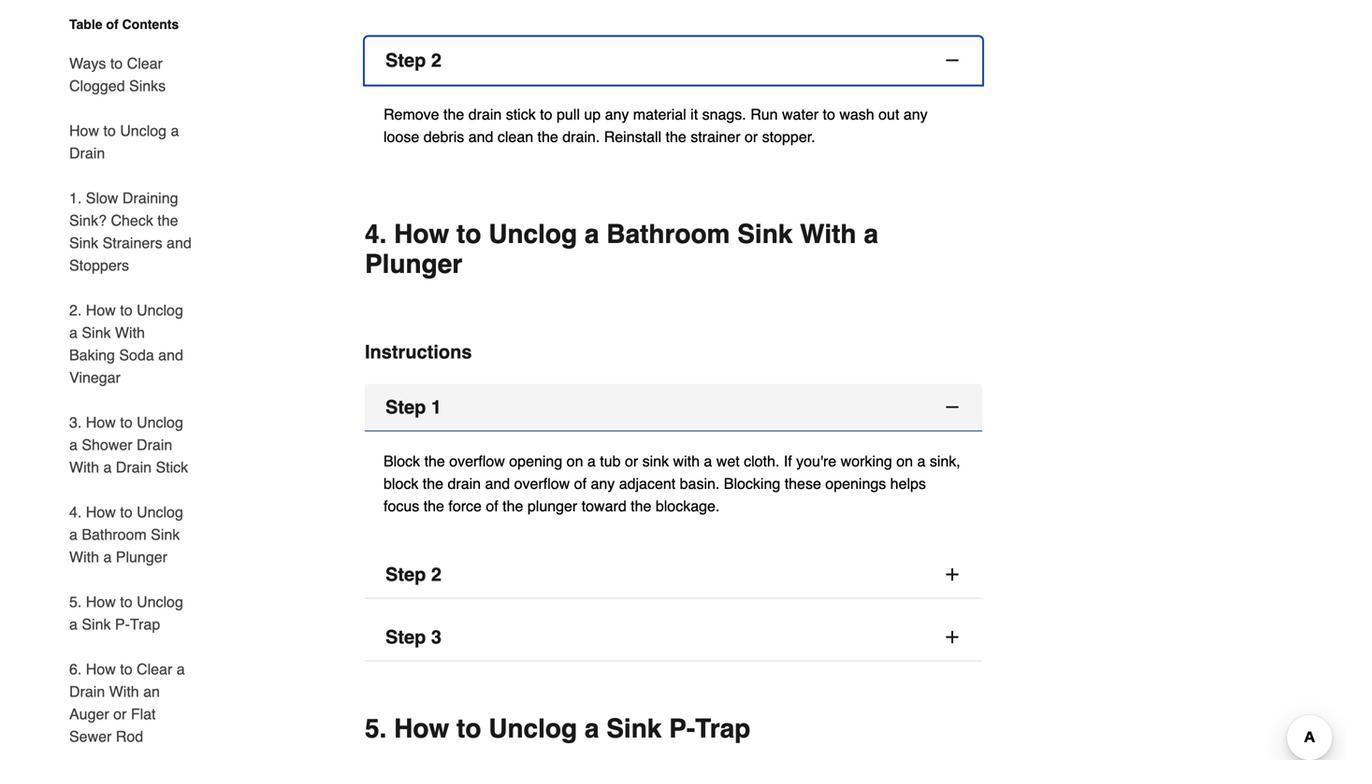Task type: describe. For each thing, give the bounding box(es) containing it.
table of contents
[[69, 17, 179, 32]]

0 vertical spatial overflow
[[449, 453, 505, 470]]

a inside how to unclog a drain
[[171, 122, 179, 139]]

wet
[[717, 453, 740, 470]]

block
[[384, 475, 419, 493]]

slow
[[86, 189, 118, 207]]

with inside 4. how to unclog a bathroom sink with a plunger 'link'
[[69, 549, 99, 566]]

0 horizontal spatial of
[[106, 17, 119, 32]]

it
[[691, 106, 698, 123]]

with inside 2. how to unclog a sink with baking soda and vinegar
[[115, 324, 145, 342]]

unclog inside the "5. how to unclog a sink p-trap" link
[[137, 594, 183, 611]]

1. slow draining sink? check the sink strainers and stoppers
[[69, 189, 192, 274]]

drain inside remove the drain stick to pull up any material it snags. run water to wash out any loose debris and clean the drain. reinstall the strainer or stopper.
[[469, 106, 502, 123]]

1 horizontal spatial plunger
[[365, 249, 462, 279]]

with
[[673, 453, 700, 470]]

bathroom inside 4. how to unclog a bathroom sink with a plunger 'link'
[[82, 526, 147, 544]]

or inside 6. how to clear a drain with an auger or flat sewer rod
[[113, 706, 127, 723]]

unclog inside 4. how to unclog a bathroom sink with a plunger 'link'
[[137, 504, 183, 521]]

ways to clear clogged sinks
[[69, 55, 166, 95]]

with inside 6. how to clear a drain with an auger or flat sewer rod
[[109, 684, 139, 701]]

force
[[449, 498, 482, 515]]

1
[[431, 397, 442, 418]]

plus image
[[943, 566, 962, 584]]

or inside block the overflow opening on a tub or sink with a wet cloth. if you're working on a sink, block the drain and overflow of any adjacent basin. blocking these openings helps focus the force of the plunger toward the blockage.
[[625, 453, 638, 470]]

to inside 6. how to clear a drain with an auger or flat sewer rod
[[120, 661, 132, 678]]

you're
[[796, 453, 837, 470]]

step 1 button
[[365, 384, 983, 432]]

sink inside "5. how to unclog a sink p-trap"
[[82, 616, 111, 634]]

auger
[[69, 706, 109, 723]]

ways to clear clogged sinks link
[[69, 41, 195, 109]]

sink inside 'link'
[[151, 526, 180, 544]]

draining
[[123, 189, 178, 207]]

plunger inside 'link'
[[116, 549, 167, 566]]

0 vertical spatial 4. how to unclog a bathroom sink with a plunger
[[365, 219, 879, 279]]

unclog inside how to unclog a drain
[[120, 122, 167, 139]]

6. how to clear a drain with an auger or flat sewer rod link
[[69, 648, 195, 760]]

stick
[[506, 106, 536, 123]]

plunger
[[528, 498, 578, 515]]

clear inside ways to clear clogged sinks
[[127, 55, 163, 72]]

out
[[879, 106, 900, 123]]

4 step from the top
[[386, 627, 426, 649]]

vinegar
[[69, 369, 121, 386]]

table of contents element
[[54, 15, 195, 761]]

blockage.
[[656, 498, 720, 515]]

0 vertical spatial 4.
[[365, 219, 387, 249]]

soda
[[119, 347, 154, 364]]

trap inside "5. how to unclog a sink p-trap"
[[130, 616, 160, 634]]

reinstall
[[604, 128, 662, 146]]

5. inside "5. how to unclog a sink p-trap"
[[69, 594, 82, 611]]

2 for 1st step 2 button from the bottom
[[431, 564, 442, 586]]

6.
[[69, 661, 82, 678]]

basin.
[[680, 475, 720, 493]]

strainers
[[103, 234, 162, 252]]

how inside 2. how to unclog a sink with baking soda and vinegar
[[86, 302, 116, 319]]

drain inside how to unclog a drain
[[69, 145, 105, 162]]

wash
[[840, 106, 875, 123]]

3. how to unclog a shower drain with a drain stick link
[[69, 401, 195, 490]]

to inside 3. how to unclog a shower drain with a drain stick
[[120, 414, 132, 431]]

to inside 'link'
[[120, 504, 132, 521]]

step 1
[[386, 397, 442, 418]]

3
[[431, 627, 442, 649]]

to inside "5. how to unclog a sink p-trap"
[[120, 594, 132, 611]]

4. how to unclog a bathroom sink with a plunger link
[[69, 490, 195, 580]]

how to unclog a drain
[[69, 122, 179, 162]]

shower
[[82, 437, 133, 454]]

how inside 'link'
[[86, 504, 116, 521]]

how inside how to unclog a drain
[[69, 122, 99, 139]]

clean
[[498, 128, 533, 146]]

contents
[[122, 17, 179, 32]]

block the overflow opening on a tub or sink with a wet cloth. if you're working on a sink, block the drain and overflow of any adjacent basin. blocking these openings helps focus the force of the plunger toward the blockage.
[[384, 453, 961, 515]]

remove the drain stick to pull up any material it snags. run water to wash out any loose debris and clean the drain. reinstall the strainer or stopper.
[[384, 106, 928, 146]]

sink?
[[69, 212, 107, 229]]

2. how to unclog a sink with baking soda and vinegar link
[[69, 288, 195, 401]]

table
[[69, 17, 103, 32]]

blocking
[[724, 475, 781, 493]]

sink,
[[930, 453, 961, 470]]

1 horizontal spatial overflow
[[514, 475, 570, 493]]

how inside 3. how to unclog a shower drain with a drain stick
[[86, 414, 116, 431]]

and inside block the overflow opening on a tub or sink with a wet cloth. if you're working on a sink, block the drain and overflow of any adjacent basin. blocking these openings helps focus the force of the plunger toward the blockage.
[[485, 475, 510, 493]]

how inside "5. how to unclog a sink p-trap"
[[86, 594, 116, 611]]

2 for second step 2 button from the bottom
[[431, 50, 442, 71]]

ways
[[69, 55, 106, 72]]

5. how to unclog a sink p-trap inside table of contents element
[[69, 594, 183, 634]]

water
[[782, 106, 819, 123]]

sinks
[[129, 77, 166, 95]]

to inside 2. how to unclog a sink with baking soda and vinegar
[[120, 302, 132, 319]]

stoppers
[[69, 257, 129, 274]]

run
[[751, 106, 778, 123]]

drain.
[[563, 128, 600, 146]]



Task type: vqa. For each thing, say whether or not it's contained in the screenshot.
first Step 2 BUTTON from the bottom 2
yes



Task type: locate. For each thing, give the bounding box(es) containing it.
step 2 for 1st step 2 button from the bottom
[[386, 564, 442, 586]]

on up the helps
[[897, 453, 913, 470]]

and up of the
[[485, 475, 510, 493]]

1 vertical spatial 5.
[[365, 715, 387, 744]]

drain inside 6. how to clear a drain with an auger or flat sewer rod
[[69, 684, 105, 701]]

4. how to unclog a bathroom sink with a plunger inside 'link'
[[69, 504, 183, 566]]

2. how to unclog a sink with baking soda and vinegar
[[69, 302, 183, 386]]

sink inside 1. slow draining sink? check the sink strainers and stoppers
[[69, 234, 98, 252]]

0 vertical spatial of
[[106, 17, 119, 32]]

snags.
[[702, 106, 747, 123]]

a inside 2. how to unclog a sink with baking soda and vinegar
[[69, 324, 78, 342]]

if
[[784, 453, 792, 470]]

1.
[[69, 189, 82, 207]]

how
[[69, 122, 99, 139], [394, 219, 449, 249], [86, 302, 116, 319], [86, 414, 116, 431], [86, 504, 116, 521], [86, 594, 116, 611], [86, 661, 116, 678], [394, 715, 449, 744]]

plunger up instructions
[[365, 249, 462, 279]]

step 2 for second step 2 button from the bottom
[[386, 50, 442, 71]]

clear up sinks
[[127, 55, 163, 72]]

1 2 from the top
[[431, 50, 442, 71]]

plunger
[[365, 249, 462, 279], [116, 549, 167, 566]]

0 horizontal spatial 5.
[[69, 594, 82, 611]]

instructions
[[365, 342, 472, 363]]

1 horizontal spatial 4.
[[365, 219, 387, 249]]

on left 'tub'
[[567, 453, 583, 470]]

adjacent
[[619, 475, 676, 493]]

step 2 button
[[365, 37, 983, 85], [365, 552, 983, 599]]

0 horizontal spatial 4. how to unclog a bathroom sink with a plunger
[[69, 504, 183, 566]]

sewer
[[69, 729, 112, 746]]

step 2 button up "material"
[[365, 37, 983, 85]]

0 vertical spatial trap
[[130, 616, 160, 634]]

drain down shower
[[116, 459, 152, 476]]

2 minus image from the top
[[943, 398, 962, 417]]

step 3
[[386, 627, 442, 649]]

3 step from the top
[[386, 564, 426, 586]]

with inside 3. how to unclog a shower drain with a drain stick
[[69, 459, 99, 476]]

0 vertical spatial p-
[[115, 616, 130, 634]]

any right out
[[904, 106, 928, 123]]

step left 1
[[386, 397, 426, 418]]

1 vertical spatial step 2
[[386, 564, 442, 586]]

unclog
[[120, 122, 167, 139], [489, 219, 577, 249], [137, 302, 183, 319], [137, 414, 183, 431], [137, 504, 183, 521], [137, 594, 183, 611], [489, 715, 577, 744]]

how to unclog a drain link
[[69, 109, 195, 176]]

1 vertical spatial drain
[[448, 475, 481, 493]]

working
[[841, 453, 893, 470]]

p-
[[115, 616, 130, 634], [669, 715, 695, 744]]

0 vertical spatial 5.
[[69, 594, 82, 611]]

1 vertical spatial 4. how to unclog a bathroom sink with a plunger
[[69, 504, 183, 566]]

drain inside block the overflow opening on a tub or sink with a wet cloth. if you're working on a sink, block the drain and overflow of any adjacent basin. blocking these openings helps focus the force of the plunger toward the blockage.
[[448, 475, 481, 493]]

1 vertical spatial trap
[[695, 715, 751, 744]]

overflow up force
[[449, 453, 505, 470]]

drain up force
[[448, 475, 481, 493]]

1 vertical spatial plunger
[[116, 549, 167, 566]]

plunger up the "5. how to unclog a sink p-trap" link
[[116, 549, 167, 566]]

1 step 2 from the top
[[386, 50, 442, 71]]

bathroom
[[607, 219, 730, 249], [82, 526, 147, 544]]

1 vertical spatial minus image
[[943, 398, 962, 417]]

opening
[[509, 453, 563, 470]]

remove
[[384, 106, 439, 123]]

or
[[745, 128, 758, 146], [625, 453, 638, 470], [113, 706, 127, 723]]

1 vertical spatial clear
[[137, 661, 172, 678]]

any right up
[[605, 106, 629, 123]]

trap
[[130, 616, 160, 634], [695, 715, 751, 744]]

a inside 6. how to clear a drain with an auger or flat sewer rod
[[177, 661, 185, 678]]

unclog inside 3. how to unclog a shower drain with a drain stick
[[137, 414, 183, 431]]

on
[[567, 453, 583, 470], [897, 453, 913, 470]]

2 on from the left
[[897, 453, 913, 470]]

1 vertical spatial step 2 button
[[365, 552, 983, 599]]

rod
[[116, 729, 143, 746]]

stick
[[156, 459, 188, 476]]

1 horizontal spatial p-
[[669, 715, 695, 744]]

overflow down opening
[[514, 475, 570, 493]]

of the
[[486, 498, 523, 515]]

1 horizontal spatial bathroom
[[607, 219, 730, 249]]

focus
[[384, 498, 419, 515]]

0 horizontal spatial on
[[567, 453, 583, 470]]

1 horizontal spatial or
[[625, 453, 638, 470]]

1 vertical spatial bathroom
[[82, 526, 147, 544]]

debris
[[424, 128, 464, 146]]

and right soda at the left top
[[158, 347, 183, 364]]

1 vertical spatial 4.
[[69, 504, 82, 521]]

3.
[[69, 414, 82, 431]]

0 vertical spatial 5. how to unclog a sink p-trap
[[69, 594, 183, 634]]

0 vertical spatial minus image
[[943, 51, 962, 70]]

p- up 6. how to clear a drain with an auger or flat sewer rod
[[115, 616, 130, 634]]

and inside remove the drain stick to pull up any material it snags. run water to wash out any loose debris and clean the drain. reinstall the strainer or stopper.
[[469, 128, 494, 146]]

the
[[444, 106, 464, 123], [538, 128, 558, 146], [666, 128, 687, 146], [157, 212, 178, 229], [424, 453, 445, 470], [423, 475, 444, 493], [424, 498, 444, 515], [631, 498, 652, 515]]

sink
[[643, 453, 669, 470]]

sink inside 2. how to unclog a sink with baking soda and vinegar
[[82, 324, 111, 342]]

2.
[[69, 302, 82, 319]]

unclog inside 2. how to unclog a sink with baking soda and vinegar
[[137, 302, 183, 319]]

drain up stick
[[137, 437, 172, 454]]

0 horizontal spatial or
[[113, 706, 127, 723]]

0 vertical spatial plunger
[[365, 249, 462, 279]]

4.
[[365, 219, 387, 249], [69, 504, 82, 521]]

1 vertical spatial p-
[[669, 715, 695, 744]]

0 horizontal spatial overflow
[[449, 453, 505, 470]]

step 2 up step 3
[[386, 564, 442, 586]]

drain
[[469, 106, 502, 123], [448, 475, 481, 493]]

3. how to unclog a shower drain with a drain stick
[[69, 414, 188, 476]]

loose
[[384, 128, 419, 146]]

toward
[[582, 498, 627, 515]]

or down run
[[745, 128, 758, 146]]

5. how to unclog a sink p-trap link
[[69, 580, 195, 648]]

of right table
[[106, 17, 119, 32]]

1 horizontal spatial of
[[574, 475, 587, 493]]

1 horizontal spatial 4. how to unclog a bathroom sink with a plunger
[[365, 219, 879, 279]]

2 horizontal spatial or
[[745, 128, 758, 146]]

2 vertical spatial or
[[113, 706, 127, 723]]

of up toward
[[574, 475, 587, 493]]

drain up auger
[[69, 684, 105, 701]]

check
[[111, 212, 153, 229]]

0 vertical spatial step 2 button
[[365, 37, 983, 85]]

any inside block the overflow opening on a tub or sink with a wet cloth. if you're working on a sink, block the drain and overflow of any adjacent basin. blocking these openings helps focus the force of the plunger toward the blockage.
[[591, 475, 615, 493]]

0 vertical spatial bathroom
[[607, 219, 730, 249]]

2 up the remove
[[431, 50, 442, 71]]

drain up 1.
[[69, 145, 105, 162]]

step 3 button
[[365, 614, 983, 662]]

or left flat
[[113, 706, 127, 723]]

material
[[633, 106, 687, 123]]

to inside ways to clear clogged sinks
[[110, 55, 123, 72]]

block
[[384, 453, 420, 470]]

0 vertical spatial drain
[[469, 106, 502, 123]]

flat
[[131, 706, 156, 723]]

1. slow draining sink? check the sink strainers and stoppers link
[[69, 176, 195, 288]]

and inside 2. how to unclog a sink with baking soda and vinegar
[[158, 347, 183, 364]]

tub
[[600, 453, 621, 470]]

1 horizontal spatial 5. how to unclog a sink p-trap
[[365, 715, 751, 744]]

p- inside the "5. how to unclog a sink p-trap" link
[[115, 616, 130, 634]]

to
[[110, 55, 123, 72], [540, 106, 553, 123], [823, 106, 836, 123], [103, 122, 116, 139], [457, 219, 481, 249], [120, 302, 132, 319], [120, 414, 132, 431], [120, 504, 132, 521], [120, 594, 132, 611], [120, 661, 132, 678], [457, 715, 481, 744]]

1 horizontal spatial on
[[897, 453, 913, 470]]

0 vertical spatial 2
[[431, 50, 442, 71]]

0 horizontal spatial trap
[[130, 616, 160, 634]]

a
[[171, 122, 179, 139], [585, 219, 599, 249], [864, 219, 879, 249], [69, 324, 78, 342], [69, 437, 78, 454], [588, 453, 596, 470], [704, 453, 712, 470], [918, 453, 926, 470], [103, 459, 112, 476], [69, 526, 78, 544], [103, 549, 112, 566], [69, 616, 78, 634], [177, 661, 185, 678], [585, 715, 599, 744]]

drain left stick
[[469, 106, 502, 123]]

1 vertical spatial or
[[625, 453, 638, 470]]

2 step from the top
[[386, 397, 426, 418]]

and left clean at the left top of the page
[[469, 128, 494, 146]]

openings
[[826, 475, 886, 493]]

drain
[[69, 145, 105, 162], [137, 437, 172, 454], [116, 459, 152, 476], [69, 684, 105, 701]]

step 2 up the remove
[[386, 50, 442, 71]]

minus image inside step 1 button
[[943, 398, 962, 417]]

up
[[584, 106, 601, 123]]

minus image for step 1
[[943, 398, 962, 417]]

minus image inside step 2 button
[[943, 51, 962, 70]]

0 horizontal spatial 5. how to unclog a sink p-trap
[[69, 594, 183, 634]]

step up the remove
[[386, 50, 426, 71]]

2 up 3
[[431, 564, 442, 586]]

1 step from the top
[[386, 50, 426, 71]]

1 step 2 button from the top
[[365, 37, 983, 85]]

baking
[[69, 347, 115, 364]]

an
[[143, 684, 160, 701]]

clogged
[[69, 77, 125, 95]]

sink
[[738, 219, 793, 249], [69, 234, 98, 252], [82, 324, 111, 342], [151, 526, 180, 544], [82, 616, 111, 634], [607, 715, 662, 744]]

0 horizontal spatial 4.
[[69, 504, 82, 521]]

pull
[[557, 106, 580, 123]]

clear inside 6. how to clear a drain with an auger or flat sewer rod
[[137, 661, 172, 678]]

1 vertical spatial overflow
[[514, 475, 570, 493]]

1 minus image from the top
[[943, 51, 962, 70]]

to inside how to unclog a drain
[[103, 122, 116, 139]]

clear
[[127, 55, 163, 72], [137, 661, 172, 678]]

plus image
[[943, 628, 962, 647]]

1 horizontal spatial trap
[[695, 715, 751, 744]]

p- down step 3 button
[[669, 715, 695, 744]]

0 vertical spatial step 2
[[386, 50, 442, 71]]

and inside 1. slow draining sink? check the sink strainers and stoppers
[[167, 234, 192, 252]]

1 on from the left
[[567, 453, 583, 470]]

minus image for step 2
[[943, 51, 962, 70]]

0 horizontal spatial p-
[[115, 616, 130, 634]]

4. how to unclog a bathroom sink with a plunger
[[365, 219, 879, 279], [69, 504, 183, 566]]

1 horizontal spatial 5.
[[365, 715, 387, 744]]

helps
[[891, 475, 926, 493]]

the inside 1. slow draining sink? check the sink strainers and stoppers
[[157, 212, 178, 229]]

or right 'tub'
[[625, 453, 638, 470]]

1 vertical spatial of
[[574, 475, 587, 493]]

4. inside 'link'
[[69, 504, 82, 521]]

these
[[785, 475, 821, 493]]

of inside block the overflow opening on a tub or sink with a wet cloth. if you're working on a sink, block the drain and overflow of any adjacent basin. blocking these openings helps focus the force of the plunger toward the blockage.
[[574, 475, 587, 493]]

0 vertical spatial clear
[[127, 55, 163, 72]]

how inside 6. how to clear a drain with an auger or flat sewer rod
[[86, 661, 116, 678]]

and
[[469, 128, 494, 146], [167, 234, 192, 252], [158, 347, 183, 364], [485, 475, 510, 493]]

0 vertical spatial or
[[745, 128, 758, 146]]

any up toward
[[591, 475, 615, 493]]

1 vertical spatial 5. how to unclog a sink p-trap
[[365, 715, 751, 744]]

stopper.
[[762, 128, 816, 146]]

5. how to unclog a sink p-trap
[[69, 594, 183, 634], [365, 715, 751, 744]]

6. how to clear a drain with an auger or flat sewer rod
[[69, 661, 185, 746]]

cloth.
[[744, 453, 780, 470]]

and right strainers
[[167, 234, 192, 252]]

0 horizontal spatial bathroom
[[82, 526, 147, 544]]

2 step 2 button from the top
[[365, 552, 983, 599]]

2
[[431, 50, 442, 71], [431, 564, 442, 586]]

minus image
[[943, 51, 962, 70], [943, 398, 962, 417]]

step 2 button up step 3 button
[[365, 552, 983, 599]]

or inside remove the drain stick to pull up any material it snags. run water to wash out any loose debris and clean the drain. reinstall the strainer or stopper.
[[745, 128, 758, 146]]

step up step 3
[[386, 564, 426, 586]]

2 step 2 from the top
[[386, 564, 442, 586]]

2 2 from the top
[[431, 564, 442, 586]]

strainer
[[691, 128, 741, 146]]

0 horizontal spatial plunger
[[116, 549, 167, 566]]

with
[[800, 219, 857, 249], [115, 324, 145, 342], [69, 459, 99, 476], [69, 549, 99, 566], [109, 684, 139, 701]]

overflow
[[449, 453, 505, 470], [514, 475, 570, 493]]

1 vertical spatial 2
[[431, 564, 442, 586]]

step
[[386, 50, 426, 71], [386, 397, 426, 418], [386, 564, 426, 586], [386, 627, 426, 649]]

clear up the an
[[137, 661, 172, 678]]

step left 3
[[386, 627, 426, 649]]



